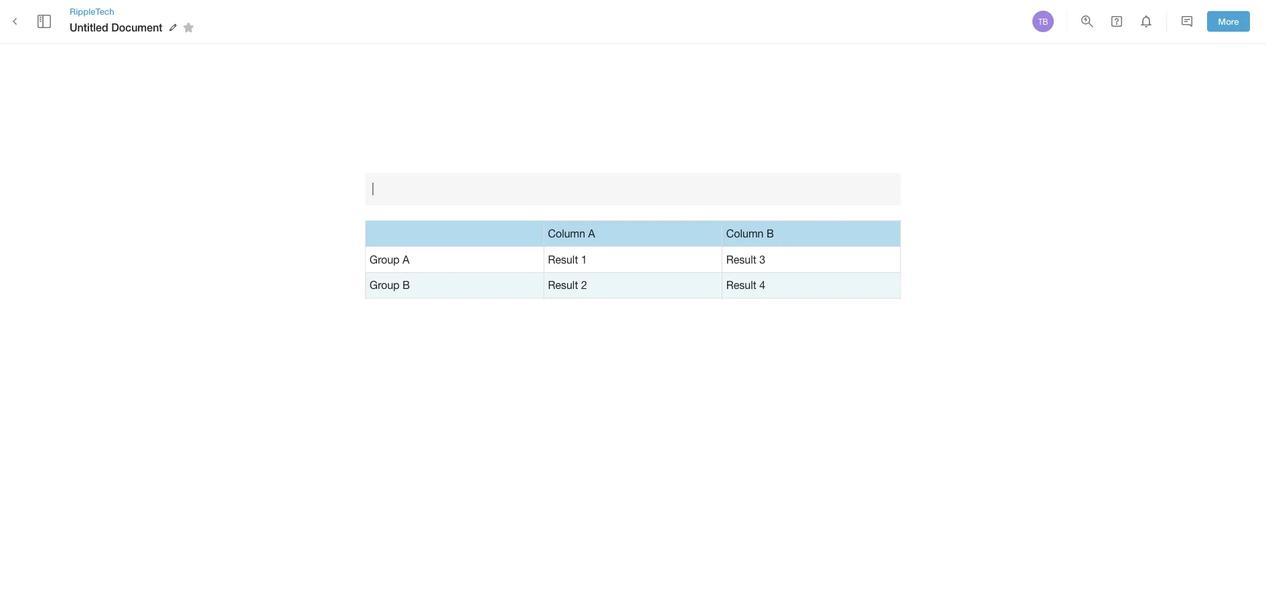 Task type: vqa. For each thing, say whether or not it's contained in the screenshot.
Result
yes



Task type: describe. For each thing, give the bounding box(es) containing it.
result 2
[[548, 279, 587, 291]]

1
[[581, 253, 587, 266]]

result 4
[[726, 279, 765, 291]]

rippletech link
[[70, 5, 199, 17]]

a for group a
[[403, 253, 410, 266]]

column a
[[548, 227, 595, 240]]

group for group a
[[370, 253, 400, 266]]

3
[[759, 253, 765, 266]]

group a
[[370, 253, 410, 266]]

more button
[[1207, 11, 1250, 32]]

more
[[1218, 16, 1239, 27]]

result 1
[[548, 253, 587, 266]]

column b
[[726, 227, 774, 240]]

b for group b
[[403, 279, 410, 291]]

b for column b
[[767, 227, 774, 240]]



Task type: locate. For each thing, give the bounding box(es) containing it.
a for column a
[[588, 227, 595, 240]]

tb button
[[1030, 9, 1056, 34]]

result left 3 at the top
[[726, 253, 756, 266]]

result for result 1
[[548, 253, 578, 266]]

column for column b
[[726, 227, 764, 240]]

group b
[[370, 279, 410, 291]]

column
[[548, 227, 585, 240], [726, 227, 764, 240]]

result left 1 on the left top
[[548, 253, 578, 266]]

0 horizontal spatial a
[[403, 253, 410, 266]]

1 vertical spatial group
[[370, 279, 400, 291]]

column for column a
[[548, 227, 585, 240]]

1 horizontal spatial b
[[767, 227, 774, 240]]

1 column from the left
[[548, 227, 585, 240]]

0 vertical spatial a
[[588, 227, 595, 240]]

4
[[759, 279, 765, 291]]

result for result 2
[[548, 279, 578, 291]]

2
[[581, 279, 587, 291]]

0 horizontal spatial column
[[548, 227, 585, 240]]

b
[[767, 227, 774, 240], [403, 279, 410, 291]]

1 vertical spatial a
[[403, 253, 410, 266]]

1 vertical spatial b
[[403, 279, 410, 291]]

1 group from the top
[[370, 253, 400, 266]]

2 group from the top
[[370, 279, 400, 291]]

column up result 3
[[726, 227, 764, 240]]

a
[[588, 227, 595, 240], [403, 253, 410, 266]]

tb
[[1038, 17, 1048, 26]]

untitled
[[70, 21, 108, 34]]

document
[[111, 21, 162, 34]]

result for result 4
[[726, 279, 756, 291]]

result left 2
[[548, 279, 578, 291]]

result 3
[[726, 253, 765, 266]]

0 vertical spatial group
[[370, 253, 400, 266]]

2 column from the left
[[726, 227, 764, 240]]

group for group b
[[370, 279, 400, 291]]

rippletech
[[70, 6, 114, 16]]

1 horizontal spatial column
[[726, 227, 764, 240]]

result
[[548, 253, 578, 266], [726, 253, 756, 266], [548, 279, 578, 291], [726, 279, 756, 291]]

column up the result 1
[[548, 227, 585, 240]]

result for result 3
[[726, 253, 756, 266]]

0 vertical spatial b
[[767, 227, 774, 240]]

group down the group a
[[370, 279, 400, 291]]

result left 4
[[726, 279, 756, 291]]

0 horizontal spatial b
[[403, 279, 410, 291]]

untitled document
[[70, 21, 162, 34]]

favorite image
[[181, 19, 197, 36]]

group up the group b
[[370, 253, 400, 266]]

1 horizontal spatial a
[[588, 227, 595, 240]]

group
[[370, 253, 400, 266], [370, 279, 400, 291]]



